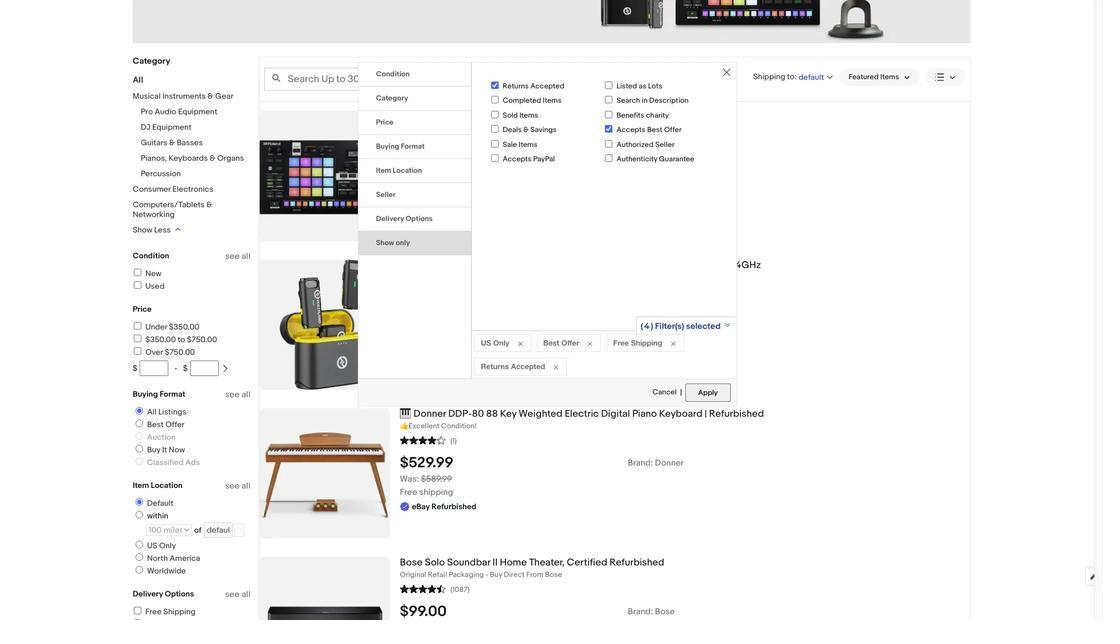 Task type: vqa. For each thing, say whether or not it's contained in the screenshot.
left Sq
no



Task type: describe. For each thing, give the bounding box(es) containing it.
guarantee
[[659, 155, 695, 164]]

Apply submit
[[686, 384, 731, 402]]

instruments
[[163, 91, 206, 101]]

1
[[493, 111, 497, 122]]

🎹 donner ddp-80 88 key weighted electric digital piano keyboard | refurbished link
[[400, 409, 970, 421]]

$350.00 to $750.00 link
[[132, 335, 217, 345]]

4 out of 5 stars image
[[400, 435, 446, 446]]

within radio
[[136, 512, 143, 519]]

2 horizontal spatial bose
[[655, 607, 675, 618]]

in
[[642, 96, 648, 105]]

items for completed items
[[543, 96, 562, 105]]

dj equipment link
[[141, 122, 192, 132]]

ddp-
[[449, 409, 472, 420]]

brand: bose
[[628, 607, 675, 618]]

$ for maximum value text box
[[183, 364, 188, 374]]

show less button
[[133, 225, 181, 235]]

0 vertical spatial roland
[[400, 111, 431, 122]]

lavalier
[[520, 260, 553, 271]]

[object undefined] image
[[628, 135, 696, 146]]

2 ebay refurbished from the top
[[412, 302, 477, 311]]

see for buying format
[[225, 390, 240, 401]]

1 horizontal spatial best
[[544, 339, 560, 348]]

guitars
[[141, 138, 167, 148]]

0 vertical spatial bose
[[400, 558, 423, 569]]

see for condition
[[225, 251, 240, 262]]

(1087) link
[[400, 584, 470, 595]]

0 horizontal spatial format
[[160, 390, 185, 400]]

now
[[169, 446, 185, 455]]

electronics
[[173, 185, 214, 194]]

auction link
[[131, 433, 178, 443]]

1 vertical spatial us only
[[147, 542, 176, 551]]

refurbished down lark
[[432, 302, 477, 311]]

pro
[[141, 107, 153, 117]]

ii
[[493, 558, 498, 569]]

0 vertical spatial -
[[174, 364, 177, 374]]

0 horizontal spatial item
[[133, 481, 149, 491]]

1 horizontal spatial show
[[376, 239, 394, 248]]

lots
[[648, 82, 663, 91]]

best offer link
[[131, 420, 187, 430]]

refurbished down the shipping
[[432, 502, 477, 512]]

paypal
[[534, 155, 555, 164]]

1 horizontal spatial only
[[494, 339, 510, 348]]

Deals & Savings checkbox
[[491, 125, 499, 133]]

1 vertical spatial item location
[[133, 481, 183, 491]]

1 vertical spatial returns
[[481, 362, 509, 371]]

see all button for buying format
[[225, 390, 251, 401]]

mv-
[[475, 111, 493, 122]]

retail
[[428, 571, 447, 580]]

us only link
[[131, 542, 178, 551]]

ebay refurbished for $527.99
[[412, 166, 477, 176]]

1 vertical spatial equipment
[[152, 122, 192, 132]]

1 horizontal spatial shipping
[[631, 339, 663, 348]]

ebay for $529.99
[[412, 502, 430, 512]]

)
[[651, 321, 654, 332]]

(1)
[[451, 437, 457, 446]]

selected
[[686, 321, 721, 332]]

hollyland lark m1 wireless lavalier microphone, noise cancellation 656ft 2.4ghz image
[[280, 260, 370, 390]]

|
[[705, 409, 707, 420]]

benefits charity
[[617, 111, 669, 120]]

(1) link
[[400, 435, 457, 446]]

authorized
[[617, 140, 654, 149]]

pro audio equipment link
[[141, 107, 217, 117]]

0 vertical spatial returns
[[503, 82, 529, 91]]

guitars & basses link
[[141, 138, 203, 148]]

default
[[147, 499, 173, 509]]

all musical instruments & gear pro audio equipment dj equipment guitars & basses pianos, keyboards & organs percussion consumer electronics computers/tablets & networking show less
[[133, 75, 244, 235]]

listed
[[617, 82, 638, 91]]

computers/tablets & networking link
[[133, 200, 212, 220]]

cancel
[[653, 388, 677, 397]]

88
[[486, 409, 498, 420]]

was:
[[400, 474, 419, 485]]

2 horizontal spatial free
[[614, 339, 629, 348]]

top rated plus
[[638, 135, 696, 146]]

ads
[[186, 458, 200, 468]]

0 vertical spatial equipment
[[178, 107, 217, 117]]

1 vertical spatial options
[[165, 590, 194, 600]]

north america
[[147, 554, 200, 564]]

brand: for roland
[[628, 151, 653, 162]]

583 results
[[535, 74, 578, 84]]

accepts for accepts paypal
[[503, 155, 532, 164]]

over
[[145, 348, 163, 358]]

1 horizontal spatial seller
[[656, 140, 675, 149]]

1 vertical spatial offer
[[562, 339, 580, 348]]

brand: donner was: $589.99 free shipping
[[400, 458, 684, 498]]

deals
[[503, 125, 522, 135]]

0 vertical spatial item location
[[376, 166, 422, 175]]

1 vertical spatial us
[[147, 542, 157, 551]]

pianos,
[[141, 153, 167, 163]]

1 vertical spatial seller
[[376, 190, 396, 199]]

within
[[147, 512, 168, 521]]

Accepts PayPal checkbox
[[491, 155, 499, 162]]

options inside tab list
[[406, 214, 433, 224]]

Under $350.00 checkbox
[[134, 323, 141, 330]]

over $750.00 link
[[132, 348, 195, 358]]

noise
[[614, 260, 640, 271]]

consumer
[[133, 185, 171, 194]]

Sale Items checkbox
[[491, 140, 499, 147]]

0 horizontal spatial buying format
[[133, 390, 185, 400]]

percussion link
[[141, 169, 181, 179]]

donner for brand:
[[655, 458, 684, 469]]

& down dj equipment link
[[169, 138, 175, 148]]

2 ebay from the top
[[412, 302, 430, 311]]

original
[[400, 571, 427, 580]]

🎹 donner ddp-80 88 key weighted electric digital piano keyboard | refurbished 👍excellent condition!
[[400, 409, 764, 431]]

$350.00 to $750.00 checkbox
[[134, 335, 141, 343]]

organs
[[217, 153, 244, 163]]

solo
[[425, 558, 445, 569]]

wireless
[[479, 260, 517, 271]]

0 horizontal spatial condition
[[133, 251, 169, 261]]

(
[[641, 321, 644, 332]]

electric
[[565, 409, 599, 420]]

see for delivery options
[[225, 590, 240, 601]]

piano
[[633, 409, 657, 420]]

worldwide
[[147, 567, 186, 577]]

soundbar
[[447, 558, 491, 569]]

completed items
[[503, 96, 562, 105]]

Completed Items checkbox
[[491, 96, 499, 104]]

savings
[[531, 125, 557, 135]]

0 horizontal spatial free shipping
[[145, 608, 196, 617]]

see all for condition
[[225, 251, 251, 262]]

to
[[178, 335, 185, 345]]

worldwide link
[[131, 567, 188, 577]]

hollyland
[[400, 260, 442, 271]]

see all button for condition
[[225, 251, 251, 262]]

refurbished inside roland verselab mv-1 production studio refurbished link
[[582, 111, 637, 122]]

it
[[162, 446, 167, 455]]

0 vertical spatial accepted
[[531, 82, 565, 91]]

0 vertical spatial $350.00
[[169, 323, 200, 332]]

114
[[400, 151, 411, 162]]

👍Excellent Condition! text field
[[400, 422, 970, 432]]

2 vertical spatial free
[[145, 608, 162, 617]]

see for item location
[[225, 481, 240, 492]]

brand: for donner
[[628, 458, 653, 469]]

price inside tab list
[[376, 118, 394, 127]]

1 vertical spatial best offer
[[147, 420, 185, 430]]

0 vertical spatial returns accepted
[[503, 82, 565, 91]]

used link
[[132, 282, 165, 291]]

roland verselab mv-1 production studio refurbished link
[[400, 111, 970, 123]]

0 horizontal spatial only
[[159, 542, 176, 551]]

Returns Accepted checkbox
[[491, 82, 499, 89]]

category inside tab list
[[376, 94, 408, 103]]

of
[[194, 526, 202, 536]]

1 vertical spatial accepted
[[511, 362, 545, 371]]

& down electronics
[[207, 200, 212, 210]]

bose solo soundbar ii home theater, certified refurbished image
[[260, 574, 390, 621]]

m1
[[465, 260, 477, 271]]

Maximum Value text field
[[190, 361, 219, 377]]

sold items
[[503, 111, 539, 120]]

buying format inside tab list
[[376, 142, 425, 151]]

america
[[170, 554, 200, 564]]

Original Retail Packaging - Buy Direct From Bose text field
[[400, 571, 970, 581]]

1 horizontal spatial roland
[[655, 151, 683, 162]]

Buy It Now radio
[[136, 446, 143, 453]]

refurbished down watching
[[432, 166, 477, 176]]

under $350.00
[[145, 323, 200, 332]]

1 vertical spatial $750.00
[[165, 348, 195, 358]]

Worldwide radio
[[136, 567, 143, 574]]

0 horizontal spatial buy
[[147, 446, 160, 455]]

& down production
[[524, 125, 529, 135]]

show only
[[376, 239, 410, 248]]

ebay for $527.99
[[412, 166, 430, 176]]

US Only radio
[[136, 542, 143, 549]]

1 vertical spatial $350.00
[[145, 335, 176, 345]]



Task type: locate. For each thing, give the bounding box(es) containing it.
-
[[174, 364, 177, 374], [486, 571, 489, 580]]

returns up completed
[[503, 82, 529, 91]]

top
[[638, 135, 652, 146]]

0 vertical spatial delivery
[[376, 214, 404, 224]]

& left gear
[[208, 91, 214, 101]]

shipping down the 4
[[631, 339, 663, 348]]

( 4 ) filter(s) selected
[[641, 321, 721, 332]]

delivery inside tab list
[[376, 214, 404, 224]]

$529.99
[[400, 455, 454, 472]]

sale items
[[503, 140, 538, 149]]

& left organs in the left of the page
[[210, 153, 216, 163]]

items for sold items
[[520, 111, 539, 120]]

0 vertical spatial offer
[[665, 125, 682, 135]]

accepts for accepts best offer
[[617, 125, 646, 135]]

0 vertical spatial free shipping
[[614, 339, 663, 348]]

1 vertical spatial buying format
[[133, 390, 185, 400]]

options up only
[[406, 214, 433, 224]]

show down networking
[[133, 225, 152, 235]]

free shipping right free shipping 'option'
[[145, 608, 196, 617]]

all up musical on the top of page
[[133, 75, 143, 86]]

&
[[208, 91, 214, 101], [524, 125, 529, 135], [169, 138, 175, 148], [210, 153, 216, 163], [207, 200, 212, 210]]

2 vertical spatial bose
[[655, 607, 675, 618]]

donner
[[414, 409, 446, 420], [655, 458, 684, 469]]

Best Offer radio
[[136, 420, 143, 428]]

format inside tab list
[[401, 142, 425, 151]]

free shipping
[[614, 339, 663, 348], [145, 608, 196, 617]]

1 vertical spatial delivery
[[133, 590, 163, 600]]

1 all from the top
[[242, 251, 251, 262]]

Minimum Value text field
[[140, 361, 169, 377]]

0 horizontal spatial delivery options
[[133, 590, 194, 600]]

all listings link
[[131, 408, 189, 417]]

$ left maximum value text box
[[183, 364, 188, 374]]

condition
[[376, 70, 410, 79], [133, 251, 169, 261]]

1 horizontal spatial free
[[400, 487, 418, 498]]

1 ebay refurbished from the top
[[412, 166, 477, 176]]

0 vertical spatial price
[[376, 118, 394, 127]]

roland down top rated plus
[[655, 151, 683, 162]]

free shipping link
[[132, 608, 196, 617]]

1 vertical spatial buying
[[133, 390, 158, 400]]

4 all from the top
[[242, 590, 251, 601]]

digital
[[601, 409, 630, 420]]

1 horizontal spatial best offer
[[544, 339, 580, 348]]

listings
[[158, 408, 187, 417]]

0 horizontal spatial bose
[[400, 558, 423, 569]]

location up default
[[151, 481, 183, 491]]

roland verselab mv-1 production studio refurbished image
[[260, 111, 390, 241]]

Auction radio
[[136, 433, 143, 440]]

all inside all musical instruments & gear pro audio equipment dj equipment guitars & basses pianos, keyboards & organs percussion consumer electronics computers/tablets & networking show less
[[133, 75, 143, 86]]

refurbished inside 🎹 donner ddp-80 88 key weighted electric digital piano keyboard | refurbished 👍excellent condition!
[[710, 409, 764, 420]]

ebay down 114 watching
[[412, 166, 430, 176]]

0 horizontal spatial buying
[[133, 390, 158, 400]]

accepts best offer
[[617, 125, 682, 135]]

items up 'accepts paypal'
[[519, 140, 538, 149]]

$750.00 down $350.00 to $750.00
[[165, 348, 195, 358]]

$750.00
[[187, 335, 217, 345], [165, 348, 195, 358]]

3 see all from the top
[[225, 481, 251, 492]]

ebay down hollyland
[[412, 302, 430, 311]]

0 vertical spatial buying
[[376, 142, 400, 151]]

bose down original retail packaging - buy direct from bose text box
[[655, 607, 675, 618]]

1 horizontal spatial us only
[[481, 339, 510, 348]]

0 horizontal spatial price
[[133, 305, 152, 314]]

1 $ from the left
[[133, 364, 138, 374]]

3 see from the top
[[225, 481, 240, 492]]

delivery options up only
[[376, 214, 433, 224]]

0 vertical spatial items
[[543, 96, 562, 105]]

4 see from the top
[[225, 590, 240, 601]]

1 horizontal spatial donner
[[655, 458, 684, 469]]

weighted
[[519, 409, 563, 420]]

1 horizontal spatial category
[[376, 94, 408, 103]]

classified ads link
[[131, 458, 202, 468]]

Over $750.00 checkbox
[[134, 348, 141, 355]]

1 horizontal spatial delivery
[[376, 214, 404, 224]]

2 horizontal spatial best
[[648, 125, 663, 135]]

roland
[[400, 111, 431, 122], [655, 151, 683, 162]]

3 ebay from the top
[[412, 502, 430, 512]]

0 horizontal spatial -
[[174, 364, 177, 374]]

delivery up show only
[[376, 214, 404, 224]]

all for buying format
[[242, 390, 251, 401]]

bose solo soundbar ii home theater, certified refurbished link
[[400, 558, 970, 570]]

4.5 out of 5 stars image
[[400, 584, 446, 595]]

$ down over $750.00 option
[[133, 364, 138, 374]]

1 horizontal spatial delivery options
[[376, 214, 433, 224]]

tab list
[[358, 63, 471, 256]]

ebay down the shipping
[[412, 502, 430, 512]]

microphone,
[[556, 260, 612, 271]]

1 horizontal spatial us
[[481, 339, 492, 348]]

accepts down the benefits
[[617, 125, 646, 135]]

roland up $527.99
[[400, 111, 431, 122]]

charity
[[646, 111, 669, 120]]

production
[[499, 111, 548, 122]]

👍excellent
[[400, 422, 440, 431]]

(1087)
[[451, 586, 470, 595]]

see all button for delivery options
[[225, 590, 251, 601]]

see all for delivery options
[[225, 590, 251, 601]]

returns accepted up the key
[[481, 362, 545, 371]]

returns accepted up "completed items"
[[503, 82, 565, 91]]

0 vertical spatial donner
[[414, 409, 446, 420]]

0 horizontal spatial all
[[133, 75, 143, 86]]

items for sale items
[[519, 140, 538, 149]]

benefits
[[617, 111, 645, 120]]

4 see all from the top
[[225, 590, 251, 601]]

🎹
[[400, 409, 412, 420]]

0 vertical spatial item
[[376, 166, 391, 175]]

3 all from the top
[[242, 481, 251, 492]]

2 vertical spatial items
[[519, 140, 538, 149]]

returns accepted
[[503, 82, 565, 91], [481, 362, 545, 371]]

see all for buying format
[[225, 390, 251, 401]]

north
[[147, 554, 168, 564]]

certified
[[567, 558, 608, 569]]

all for delivery options
[[242, 590, 251, 601]]

- inside bose solo soundbar ii home theater, certified refurbished original retail packaging - buy direct from bose
[[486, 571, 489, 580]]

2 see from the top
[[225, 390, 240, 401]]

0 vertical spatial all
[[133, 75, 143, 86]]

delivery options up free shipping "link"
[[133, 590, 194, 600]]

2 vertical spatial offer
[[166, 420, 185, 430]]

0 horizontal spatial shipping
[[163, 608, 196, 617]]

Free Shipping checkbox
[[134, 608, 141, 615]]

1 vertical spatial delivery options
[[133, 590, 194, 600]]

2 see all from the top
[[225, 390, 251, 401]]

ebay refurbished down watching
[[412, 166, 477, 176]]

0 vertical spatial best offer
[[544, 339, 580, 348]]

see all button for item location
[[225, 481, 251, 492]]

results
[[550, 74, 578, 84]]

0 vertical spatial best
[[648, 125, 663, 135]]

options
[[406, 214, 433, 224], [165, 590, 194, 600]]

1 brand: from the top
[[628, 151, 653, 162]]

1 ebay from the top
[[412, 166, 430, 176]]

0 vertical spatial brand:
[[628, 151, 653, 162]]

1 vertical spatial location
[[151, 481, 183, 491]]

returns up 88
[[481, 362, 509, 371]]

Listed as Lots checkbox
[[605, 82, 613, 89]]

donner inside brand: donner was: $589.99 free shipping
[[655, 458, 684, 469]]

$
[[133, 364, 138, 374], [183, 364, 188, 374]]

go image
[[235, 527, 243, 535]]

all right all listings option
[[147, 408, 157, 417]]

deals & savings
[[503, 125, 557, 135]]

Used checkbox
[[134, 282, 141, 289]]

North America radio
[[136, 554, 143, 562]]

buying left 114
[[376, 142, 400, 151]]

audio
[[155, 107, 176, 117]]

seller up "brand: roland"
[[656, 140, 675, 149]]

0 horizontal spatial options
[[165, 590, 194, 600]]

0 horizontal spatial us only
[[147, 542, 176, 551]]

1 horizontal spatial item
[[376, 166, 391, 175]]

0 horizontal spatial best
[[147, 420, 164, 430]]

2 see all button from the top
[[225, 390, 251, 401]]

all for all musical instruments & gear pro audio equipment dj equipment guitars & basses pianos, keyboards & organs percussion consumer electronics computers/tablets & networking show less
[[133, 75, 143, 86]]

networking
[[133, 210, 175, 220]]

1 vertical spatial returns accepted
[[481, 362, 545, 371]]

0 vertical spatial free
[[614, 339, 629, 348]]

packaging
[[449, 571, 484, 580]]

location down 114
[[393, 166, 422, 175]]

- down over $750.00
[[174, 364, 177, 374]]

search
[[617, 96, 641, 105]]

price
[[376, 118, 394, 127], [133, 305, 152, 314]]

buying format
[[376, 142, 425, 151], [133, 390, 185, 400]]

accepted
[[531, 82, 565, 91], [511, 362, 545, 371]]

1 see all from the top
[[225, 251, 251, 262]]

free
[[614, 339, 629, 348], [400, 487, 418, 498], [145, 608, 162, 617]]

refurbished up original retail packaging - buy direct from bose text box
[[610, 558, 665, 569]]

1 vertical spatial shipping
[[163, 608, 196, 617]]

2 all from the top
[[242, 390, 251, 401]]

583
[[535, 74, 549, 84]]

accepted up "completed items"
[[531, 82, 565, 91]]

buying up all listings option
[[133, 390, 158, 400]]

as
[[639, 82, 647, 91]]

0 horizontal spatial free
[[145, 608, 162, 617]]

2.4ghz
[[728, 260, 762, 271]]

all
[[242, 251, 251, 262], [242, 390, 251, 401], [242, 481, 251, 492], [242, 590, 251, 601]]

0 vertical spatial format
[[401, 142, 425, 151]]

refurbished inside bose solo soundbar ii home theater, certified refurbished original retail packaging - buy direct from bose
[[610, 558, 665, 569]]

New checkbox
[[134, 269, 141, 277]]

- right packaging
[[486, 571, 489, 580]]

category up $527.99
[[376, 94, 408, 103]]

auction
[[147, 433, 176, 443]]

3 see all button from the top
[[225, 481, 251, 492]]

3 ebay refurbished from the top
[[412, 502, 477, 512]]

1 vertical spatial only
[[159, 542, 176, 551]]

1 horizontal spatial location
[[393, 166, 422, 175]]

listed as lots
[[617, 82, 663, 91]]

see
[[225, 251, 240, 262], [225, 390, 240, 401], [225, 481, 240, 492], [225, 590, 240, 601]]

$350.00 up over $750.00 link
[[145, 335, 176, 345]]

1 horizontal spatial buy
[[490, 571, 503, 580]]

all for condition
[[242, 251, 251, 262]]

0 horizontal spatial accepts
[[503, 155, 532, 164]]

2 vertical spatial ebay
[[412, 502, 430, 512]]

default link
[[131, 499, 176, 509]]

hollyland lark m1 wireless lavalier microphone, noise cancellation 656ft 2.4ghz link
[[400, 260, 970, 272]]

dj
[[141, 122, 151, 132]]

1 vertical spatial free shipping
[[145, 608, 196, 617]]

$750.00 right to
[[187, 335, 217, 345]]

Classified Ads radio
[[136, 458, 143, 466]]

1 vertical spatial ebay
[[412, 302, 430, 311]]

bose down theater,
[[545, 571, 562, 580]]

0 horizontal spatial roland
[[400, 111, 431, 122]]

description
[[650, 96, 689, 105]]

new
[[145, 269, 162, 279]]

equipment down instruments
[[178, 107, 217, 117]]

tab list containing condition
[[358, 63, 471, 256]]

computers/tablets
[[133, 200, 205, 210]]

1 vertical spatial donner
[[655, 458, 684, 469]]

0 vertical spatial us only
[[481, 339, 510, 348]]

0 vertical spatial $750.00
[[187, 335, 217, 345]]

Default radio
[[136, 499, 143, 506]]

buy it now link
[[131, 446, 187, 455]]

show left only
[[376, 239, 394, 248]]

1 vertical spatial free
[[400, 487, 418, 498]]

1 horizontal spatial accepts
[[617, 125, 646, 135]]

2 vertical spatial best
[[147, 420, 164, 430]]

seller up show only
[[376, 190, 396, 199]]

buy left it
[[147, 446, 160, 455]]

accepts down sale items
[[503, 155, 532, 164]]

0 vertical spatial ebay
[[412, 166, 430, 176]]

Benefits charity checkbox
[[605, 111, 613, 118]]

refurbished up accepts best offer checkbox
[[582, 111, 637, 122]]

0 vertical spatial location
[[393, 166, 422, 175]]

0 horizontal spatial offer
[[166, 420, 185, 430]]

category up musical on the top of page
[[133, 56, 170, 67]]

brand: for bose
[[628, 607, 653, 618]]

ebay refurbished down the shipping
[[412, 502, 477, 512]]

0 horizontal spatial delivery
[[133, 590, 163, 600]]

1 vertical spatial show
[[376, 239, 394, 248]]

seller
[[656, 140, 675, 149], [376, 190, 396, 199]]

2 vertical spatial brand:
[[628, 607, 653, 618]]

completed
[[503, 96, 542, 105]]

item location down 114
[[376, 166, 422, 175]]

2 vertical spatial ebay refurbished
[[412, 502, 477, 512]]

80
[[472, 409, 484, 420]]

0 vertical spatial delivery options
[[376, 214, 433, 224]]

Authorized Seller checkbox
[[605, 140, 613, 147]]

donner down 👍excellent condition! text box
[[655, 458, 684, 469]]

1 vertical spatial item
[[133, 481, 149, 491]]

items up studio
[[543, 96, 562, 105]]

us
[[481, 339, 492, 348], [147, 542, 157, 551]]

buying inside tab list
[[376, 142, 400, 151]]

equipment up guitars & basses link at the left of page
[[152, 122, 192, 132]]

Accepts Best Offer checkbox
[[605, 125, 613, 133]]

free shipping down (
[[614, 339, 663, 348]]

1 see from the top
[[225, 251, 240, 262]]

0 vertical spatial us
[[481, 339, 492, 348]]

options up free shipping "link"
[[165, 590, 194, 600]]

cancellation
[[642, 260, 699, 271]]

0 vertical spatial options
[[406, 214, 433, 224]]

1 horizontal spatial buying
[[376, 142, 400, 151]]

refurbished right '|'
[[710, 409, 764, 420]]

condition inside tab list
[[376, 70, 410, 79]]

buy down ii
[[490, 571, 503, 580]]

gear
[[215, 91, 234, 101]]

$350.00 up to
[[169, 323, 200, 332]]

item inside tab list
[[376, 166, 391, 175]]

4 see all button from the top
[[225, 590, 251, 601]]

all for item location
[[242, 481, 251, 492]]

3 brand: from the top
[[628, 607, 653, 618]]

1 vertical spatial buy
[[490, 571, 503, 580]]

see all for item location
[[225, 481, 251, 492]]

verselab
[[434, 111, 473, 122]]

ebay refurbished down lark
[[412, 302, 477, 311]]

0 horizontal spatial seller
[[376, 190, 396, 199]]

All Listings radio
[[136, 408, 143, 415]]

rated
[[654, 135, 678, 146]]

less
[[154, 225, 171, 235]]

0 vertical spatial ebay refurbished
[[412, 166, 477, 176]]

donner inside 🎹 donner ddp-80 88 key weighted electric digital piano keyboard | refurbished 👍excellent condition!
[[414, 409, 446, 420]]

all for all listings
[[147, 408, 157, 417]]

0 vertical spatial category
[[133, 56, 170, 67]]

close image
[[723, 68, 731, 76]]

2 brand: from the top
[[628, 458, 653, 469]]

$527.99
[[400, 132, 453, 149]]

1 horizontal spatial free shipping
[[614, 339, 663, 348]]

Search in Description checkbox
[[605, 96, 613, 104]]

watching
[[413, 151, 449, 162]]

used
[[145, 282, 165, 291]]

buying
[[376, 142, 400, 151], [133, 390, 158, 400]]

free inside brand: donner was: $589.99 free shipping
[[400, 487, 418, 498]]

default text field
[[204, 523, 233, 539]]

bose up original
[[400, 558, 423, 569]]

🎹 donner ddp-80 88 key weighted electric digital piano keyboard | refurbished image
[[260, 409, 390, 539]]

cancel button
[[652, 384, 678, 403]]

submit price range image
[[221, 365, 229, 373]]

format
[[401, 142, 425, 151], [160, 390, 185, 400]]

0 vertical spatial buying format
[[376, 142, 425, 151]]

items up deals & savings
[[520, 111, 539, 120]]

accepted up weighted
[[511, 362, 545, 371]]

1 vertical spatial brand:
[[628, 458, 653, 469]]

Sold Items checkbox
[[491, 111, 499, 118]]

1 horizontal spatial condition
[[376, 70, 410, 79]]

2 $ from the left
[[183, 364, 188, 374]]

ebay refurbished for $529.99
[[412, 502, 477, 512]]

0 vertical spatial seller
[[656, 140, 675, 149]]

item
[[376, 166, 391, 175], [133, 481, 149, 491]]

$ for minimum value text field
[[133, 364, 138, 374]]

brand: inside brand: donner was: $589.99 free shipping
[[628, 458, 653, 469]]

ebay refurbished
[[412, 166, 477, 176], [412, 302, 477, 311], [412, 502, 477, 512]]

home
[[500, 558, 527, 569]]

shipping right free shipping 'option'
[[163, 608, 196, 617]]

buy inside bose solo soundbar ii home theater, certified refurbished original retail packaging - buy direct from bose
[[490, 571, 503, 580]]

donner for 🎹
[[414, 409, 446, 420]]

musical
[[133, 91, 161, 101]]

all
[[133, 75, 143, 86], [147, 408, 157, 417]]

1 vertical spatial bose
[[545, 571, 562, 580]]

0 horizontal spatial donner
[[414, 409, 446, 420]]

item location up default
[[133, 481, 183, 491]]

show inside all musical instruments & gear pro audio equipment dj equipment guitars & basses pianos, keyboards & organs percussion consumer electronics computers/tablets & networking show less
[[133, 225, 152, 235]]

0 horizontal spatial $
[[133, 364, 138, 374]]

delivery up free shipping 'option'
[[133, 590, 163, 600]]

location inside tab list
[[393, 166, 422, 175]]

1 horizontal spatial buying format
[[376, 142, 425, 151]]

1 see all button from the top
[[225, 251, 251, 262]]

Authenticity Guarantee checkbox
[[605, 155, 613, 162]]

donner up 👍excellent
[[414, 409, 446, 420]]

under $350.00 link
[[132, 323, 200, 332]]



